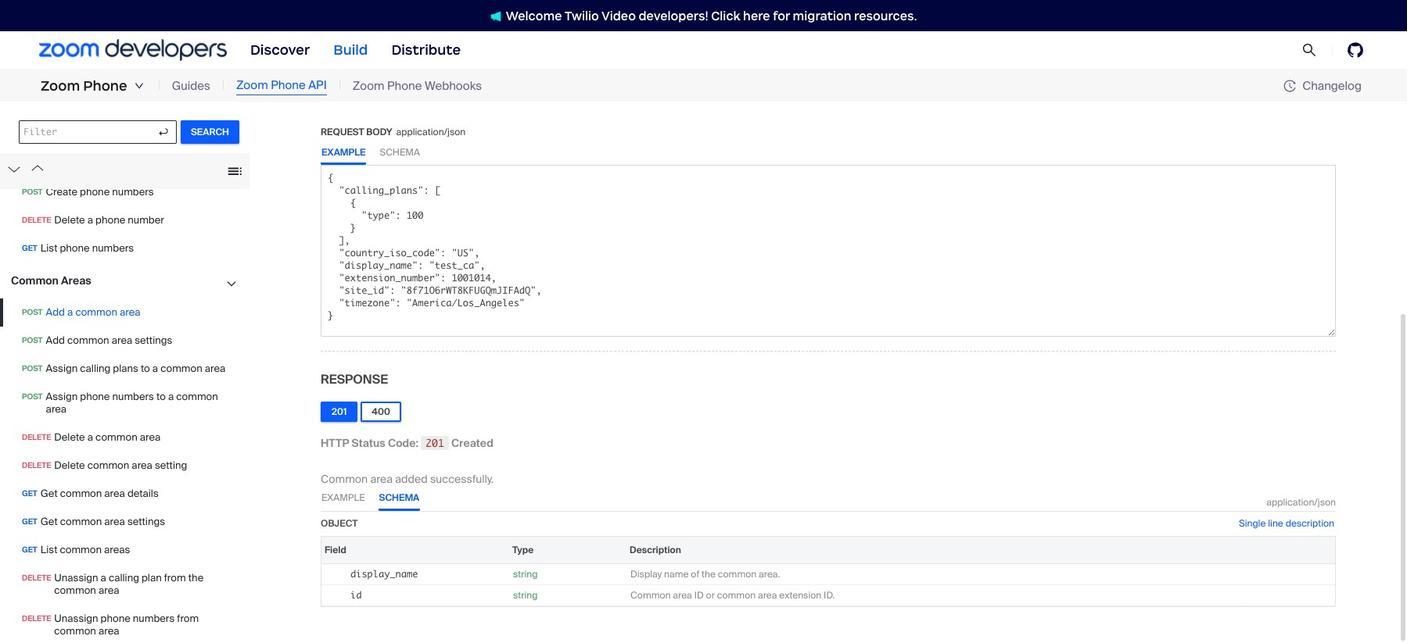 Task type: locate. For each thing, give the bounding box(es) containing it.
400 button
[[361, 402, 401, 422]]

1 phone from the left
[[83, 77, 127, 95]]

phone for zoom phone api
[[271, 78, 306, 93]]

github image
[[1348, 42, 1364, 58], [1348, 42, 1364, 58]]

for
[[773, 8, 790, 23]]

1 request from the top
[[321, 82, 379, 98]]

search image
[[1303, 43, 1317, 57], [1303, 43, 1317, 57]]

request up body
[[321, 82, 379, 98]]

developers!
[[639, 8, 709, 23]]

201 right the code:
[[426, 437, 444, 450]]

created
[[451, 436, 494, 450]]

0 vertical spatial request
[[321, 82, 379, 98]]

0 horizontal spatial zoom
[[41, 77, 80, 95]]

history image
[[1284, 80, 1297, 92]]

3 phone from the left
[[387, 78, 422, 94]]

2 phone from the left
[[271, 78, 306, 93]]

0 horizontal spatial 201
[[332, 406, 347, 418]]

0 vertical spatial string
[[513, 569, 538, 581]]

2 request from the top
[[321, 126, 364, 138]]

resources.
[[854, 8, 917, 23]]

string
[[513, 569, 538, 581], [513, 590, 538, 602]]

1 vertical spatial 201
[[426, 437, 444, 450]]

phone left api
[[271, 78, 306, 93]]

1 horizontal spatial zoom
[[236, 78, 268, 93]]

zoom inside zoom phone webhooks link
[[353, 78, 385, 94]]

201 inside button
[[332, 406, 347, 418]]

0 vertical spatial 201
[[332, 406, 347, 418]]

2 string from the top
[[513, 590, 538, 602]]

request for request
[[321, 82, 379, 98]]

1 vertical spatial request
[[321, 126, 364, 138]]

api
[[308, 78, 327, 93]]

1 zoom from the left
[[41, 77, 80, 95]]

zoom phone webhooks
[[353, 78, 482, 94]]

1 horizontal spatial 201
[[426, 437, 444, 450]]

2 zoom from the left
[[236, 78, 268, 93]]

common area added successfully.
[[321, 472, 494, 486]]

phone for zoom phone webhooks
[[387, 78, 422, 94]]

field
[[325, 544, 346, 557]]

1 string from the top
[[513, 569, 538, 581]]

here
[[743, 8, 770, 23]]

201 up http
[[332, 406, 347, 418]]

1 horizontal spatial phone
[[271, 78, 306, 93]]

phone
[[83, 77, 127, 95], [271, 78, 306, 93], [387, 78, 422, 94]]

application/json
[[396, 126, 466, 138]]

single line description
[[1239, 518, 1335, 530]]

display_name
[[351, 569, 418, 580]]

single
[[1239, 518, 1266, 530]]

request left body
[[321, 126, 364, 138]]

phone left down icon
[[83, 77, 127, 95]]

welcome twilio video developers! click here for migration resources. link
[[475, 7, 933, 24]]

2 horizontal spatial phone
[[387, 78, 422, 94]]

notification image
[[490, 11, 506, 22], [490, 11, 501, 22]]

zoom for zoom phone
[[41, 77, 80, 95]]

code:
[[388, 436, 419, 450]]

changelog
[[1303, 78, 1362, 93]]

phone up request body application/json
[[387, 78, 422, 94]]

request
[[321, 82, 379, 98], [321, 126, 364, 138]]

0 horizontal spatial phone
[[83, 77, 127, 95]]

body
[[366, 126, 392, 138]]

string for display_name
[[513, 569, 538, 581]]

added
[[395, 472, 428, 486]]

zoom inside zoom phone api link
[[236, 78, 268, 93]]

400
[[372, 406, 390, 418]]

2 horizontal spatial zoom
[[353, 78, 385, 94]]

video
[[602, 8, 636, 23]]

3 zoom from the left
[[353, 78, 385, 94]]

id
[[351, 590, 362, 601]]

zoom
[[41, 77, 80, 95], [236, 78, 268, 93], [353, 78, 385, 94]]

1 vertical spatial string
[[513, 590, 538, 602]]

201
[[332, 406, 347, 418], [426, 437, 444, 450]]

guides link
[[172, 77, 210, 95]]



Task type: describe. For each thing, give the bounding box(es) containing it.
history image
[[1284, 80, 1303, 92]]

zoom developer logo image
[[39, 39, 227, 61]]

migration
[[793, 8, 852, 23]]

twilio
[[565, 8, 599, 23]]

zoom for zoom phone api
[[236, 78, 268, 93]]

common
[[321, 472, 368, 486]]

description
[[1286, 518, 1335, 530]]

welcome twilio video developers! click here for migration resources.
[[506, 8, 917, 23]]

http
[[321, 436, 349, 450]]

zoom phone
[[41, 77, 127, 95]]

area
[[370, 472, 393, 486]]

request body application/json
[[321, 126, 466, 138]]

zoom phone webhooks link
[[353, 77, 482, 95]]

webhooks
[[425, 78, 482, 94]]

zoom phone api
[[236, 78, 327, 93]]

down image
[[134, 81, 144, 91]]

line
[[1268, 518, 1284, 530]]

201 inside http status code: 201 created
[[426, 437, 444, 450]]

status
[[352, 436, 386, 450]]

zoom for zoom phone webhooks
[[353, 78, 385, 94]]

type
[[512, 544, 534, 557]]

object
[[321, 518, 358, 530]]

201 button
[[321, 402, 358, 422]]

successfully.
[[430, 472, 494, 486]]

string for id
[[513, 590, 538, 602]]

response
[[321, 371, 388, 388]]

http status code: 201 created
[[321, 436, 494, 450]]

welcome
[[506, 8, 562, 23]]

changelog link
[[1284, 78, 1362, 93]]

guides
[[172, 78, 210, 94]]

zoom phone api link
[[236, 77, 327, 95]]

request for request body application/json
[[321, 126, 364, 138]]

click
[[711, 8, 741, 23]]

phone for zoom phone
[[83, 77, 127, 95]]



Task type: vqa. For each thing, say whether or not it's contained in the screenshot.
THE OBJECT associated with application/json
no



